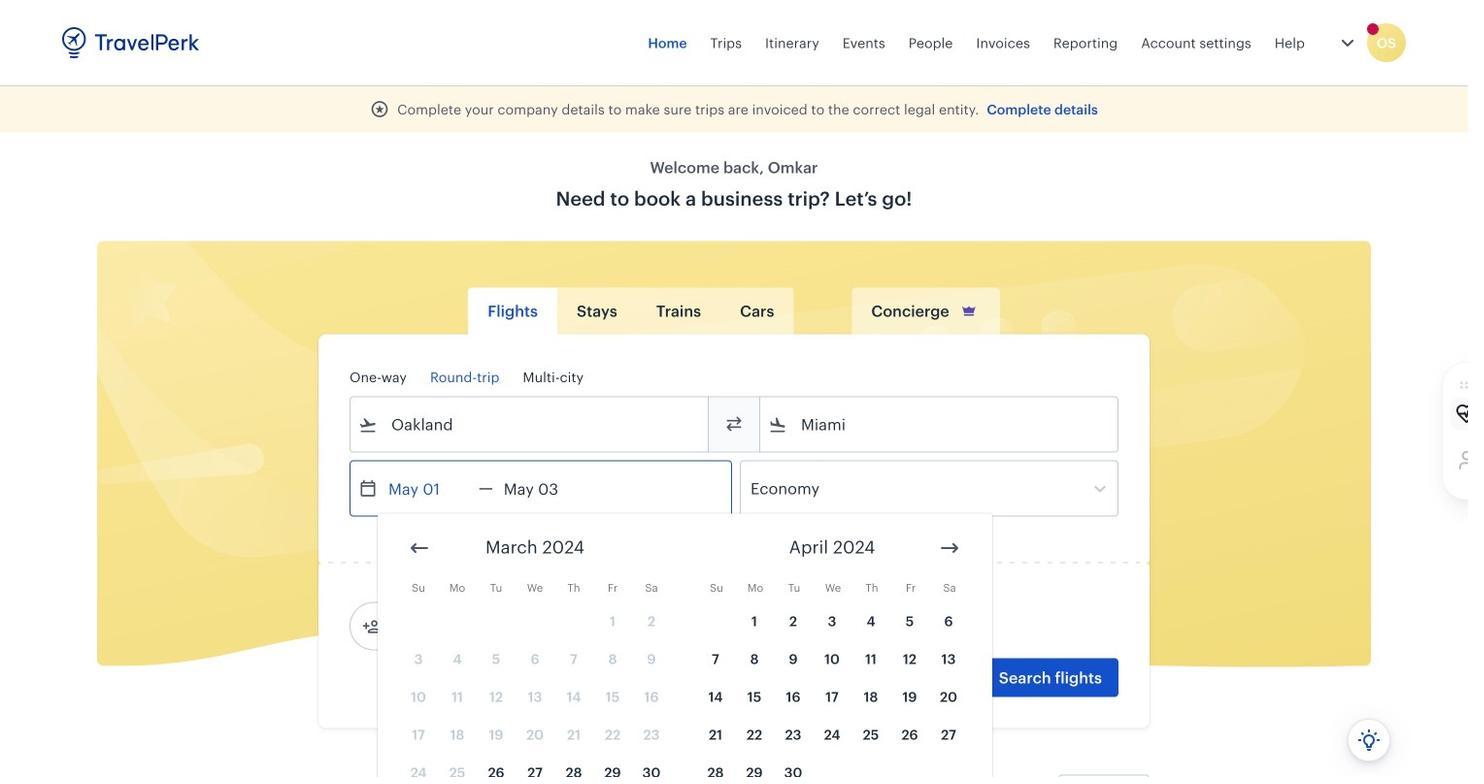 Task type: describe. For each thing, give the bounding box(es) containing it.
Add first traveler search field
[[382, 611, 584, 642]]

From search field
[[378, 409, 683, 440]]

To search field
[[788, 409, 1093, 440]]

Depart text field
[[378, 462, 479, 516]]



Task type: locate. For each thing, give the bounding box(es) containing it.
Return text field
[[493, 462, 594, 516]]

move backward to switch to the previous month. image
[[408, 537, 431, 560]]

calendar application
[[378, 514, 1468, 778]]

move forward to switch to the next month. image
[[938, 537, 961, 560]]



